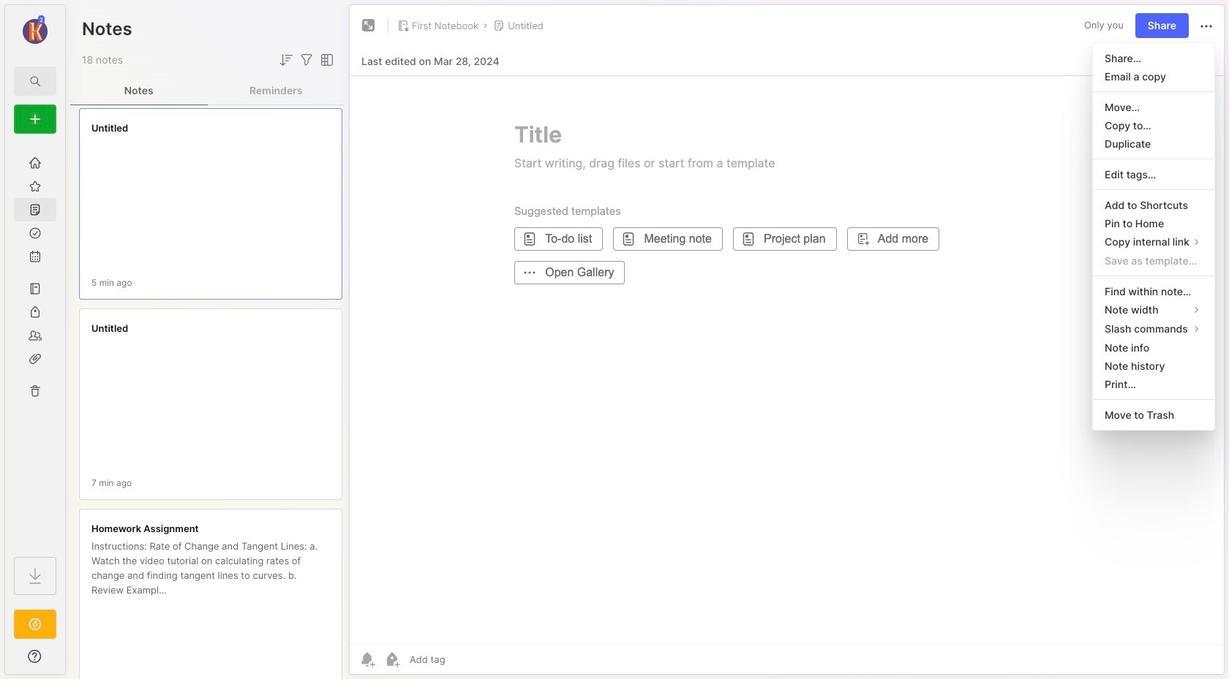 Task type: locate. For each thing, give the bounding box(es) containing it.
tree
[[5, 143, 65, 544]]

View options field
[[315, 51, 336, 69]]

expand note image
[[360, 17, 378, 34]]

WHAT'S NEW field
[[5, 645, 65, 669]]

main element
[[0, 0, 70, 680]]

Note Editor text field
[[350, 75, 1224, 645]]

More actions field
[[1198, 16, 1215, 35]]

Add tag field
[[408, 653, 519, 667]]

upgrade image
[[26, 616, 44, 634]]

Sort options field
[[277, 51, 295, 69]]

Add filters field
[[298, 51, 315, 69]]

tab list
[[70, 76, 345, 105]]



Task type: describe. For each thing, give the bounding box(es) containing it.
edit search image
[[26, 72, 44, 90]]

more actions image
[[1198, 17, 1215, 35]]

Slash commands field
[[1093, 320, 1215, 339]]

Account field
[[5, 14, 65, 46]]

click to expand image
[[64, 653, 75, 670]]

dropdown list menu
[[1093, 49, 1215, 424]]

tree inside the main element
[[5, 143, 65, 544]]

add a reminder image
[[359, 651, 376, 669]]

Copy internal link field
[[1093, 233, 1215, 252]]

add filters image
[[298, 51, 315, 69]]

note window element
[[349, 4, 1225, 675]]

add tag image
[[383, 651, 401, 669]]

home image
[[28, 156, 42, 170]]

Note width field
[[1093, 301, 1215, 320]]



Task type: vqa. For each thing, say whether or not it's contained in the screenshot.
Outdent icon
no



